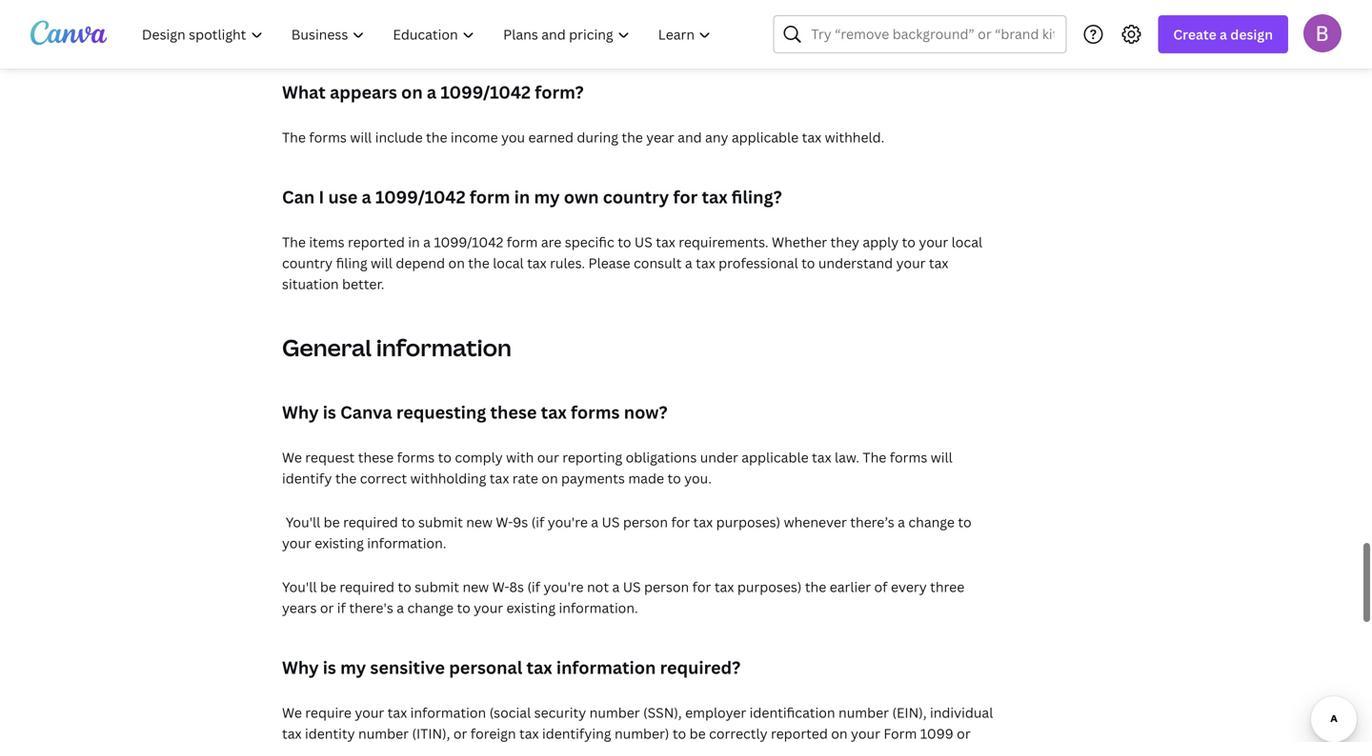 Task type: describe. For each thing, give the bounding box(es) containing it.
law.
[[835, 448, 860, 466]]

you'll for years
[[282, 578, 317, 596]]

tax left rate
[[490, 469, 509, 487]]

if
[[337, 599, 346, 617]]

our
[[537, 448, 559, 466]]

top level navigation element
[[130, 15, 728, 53]]

to up three
[[958, 513, 972, 531]]

we request these forms to comply with our reporting obligations under applicable tax law. the forms will identify the correct withholding tax rate on payments made to you.
[[282, 448, 953, 487]]

is for canva
[[323, 401, 336, 424]]

tax left identity
[[282, 725, 302, 742]]

better.
[[342, 275, 384, 293]]

apply
[[863, 233, 899, 251]]

your inside the you'll be required to submit new w-9s (if you're a us person for tax purposes) whenever there's a change to your existing information.
[[282, 534, 311, 552]]

purposes) inside the you'll be required to submit new w-9s (if you're a us person for tax purposes) whenever there's a change to your existing information.
[[716, 513, 781, 531]]

can
[[282, 185, 315, 209]]

be for years
[[320, 578, 336, 596]]

a up depend
[[423, 233, 431, 251]]

what appears on a 1099/1042 form?
[[282, 81, 584, 104]]

withheld.
[[825, 128, 885, 146]]

0 vertical spatial country
[[603, 185, 669, 209]]

situation
[[282, 275, 339, 293]]

the left income
[[426, 128, 447, 146]]

the for the forms will include the income you earned during the year and any applicable tax withheld.
[[282, 128, 306, 146]]

why is my sensitive personal tax information required?
[[282, 656, 741, 679]]

required for or
[[340, 578, 395, 596]]

forms up reporting
[[571, 401, 620, 424]]

1099/1042 for form?
[[441, 81, 531, 104]]

0 vertical spatial information
[[376, 332, 512, 363]]

change inside you'll be required to submit new w-8s (if you're not a us person for tax purposes) the earlier of every three years or if there's a change to your existing information.
[[407, 599, 454, 617]]

individual
[[930, 704, 993, 722]]

own
[[564, 185, 599, 209]]

1099
[[920, 725, 954, 742]]

specific
[[565, 233, 614, 251]]

they
[[831, 233, 860, 251]]

you'll be required to submit new w-9s (if you're a us person for tax purposes) whenever there's a change to your existing information.
[[282, 513, 972, 552]]

create
[[1173, 25, 1217, 43]]

you're for a
[[548, 513, 588, 531]]

create a design
[[1173, 25, 1273, 43]]

why is canva requesting these tax forms now?
[[282, 401, 668, 424]]

8s
[[509, 578, 524, 596]]

to right apply
[[902, 233, 916, 251]]

tax inside you'll be required to submit new w-8s (if you're not a us person for tax purposes) the earlier of every three years or if there's a change to your existing information.
[[715, 578, 734, 596]]

tax left law.
[[812, 448, 832, 466]]

the forms will include the income you earned during the year and any applicable tax withheld.
[[282, 128, 885, 146]]

us inside you'll be required to submit new w-8s (if you're not a us person for tax purposes) the earlier of every three years or if there's a change to your existing information.
[[623, 578, 641, 596]]

please
[[588, 254, 630, 272]]

tax up "our"
[[541, 401, 567, 424]]

a down top level navigation element
[[427, 81, 437, 104]]

sensitive
[[370, 656, 445, 679]]

create a design button
[[1158, 15, 1288, 53]]

tax down sensitive
[[388, 704, 407, 722]]

why for why is canva requesting these tax forms now?
[[282, 401, 319, 424]]

(itin),
[[412, 725, 450, 742]]

reporting
[[562, 448, 622, 466]]

three
[[930, 578, 965, 596]]

income
[[451, 128, 498, 146]]

the left year
[[622, 128, 643, 146]]

tax down (social
[[519, 725, 539, 742]]

a right consult
[[685, 254, 693, 272]]

(ssn),
[[643, 704, 682, 722]]

these inside we request these forms to comply with our reporting obligations under applicable tax law. the forms will identify the correct withholding tax rate on payments made to you.
[[358, 448, 394, 466]]

years
[[282, 599, 317, 617]]

on inside we request these forms to comply with our reporting obligations under applicable tax law. the forms will identify the correct withholding tax rate on payments made to you.
[[542, 469, 558, 487]]

include
[[375, 128, 423, 146]]

you
[[501, 128, 525, 146]]

to down whether on the top right
[[802, 254, 815, 272]]

design
[[1231, 25, 1273, 43]]

tax left withheld.
[[802, 128, 822, 146]]

whether
[[772, 233, 827, 251]]

canva
[[340, 401, 392, 424]]

tax inside the you'll be required to submit new w-9s (if you're a us person for tax purposes) whenever there's a change to your existing information.
[[693, 513, 713, 531]]

of
[[874, 578, 888, 596]]

0 vertical spatial applicable
[[732, 128, 799, 146]]

information inside we require your tax information (social security number (ssn), employer identification number (ein), individual tax identity number (itin), or foreign tax identifying number) to be correctly reported on your form 1099 o
[[410, 704, 486, 722]]

appears
[[330, 81, 397, 104]]

1 horizontal spatial these
[[490, 401, 537, 424]]

we require your tax information (social security number (ssn), employer identification number (ein), individual tax identity number (itin), or foreign tax identifying number) to be correctly reported on your form 1099 o
[[282, 704, 993, 742]]

your right apply
[[919, 233, 948, 251]]

us inside the you'll be required to submit new w-9s (if you're a us person for tax purposes) whenever there's a change to your existing information.
[[602, 513, 620, 531]]

forms up correct
[[397, 448, 435, 466]]

forms down what
[[309, 128, 347, 146]]

year
[[646, 128, 674, 146]]

understand
[[818, 254, 893, 272]]

on inside we require your tax information (social security number (ssn), employer identification number (ein), individual tax identity number (itin), or foreign tax identifying number) to be correctly reported on your form 1099 o
[[831, 725, 848, 742]]

form?
[[535, 81, 584, 104]]

country inside the items reported in a 1099/1042 form are specific to us tax requirements. whether they apply to your local country filing will depend on the local tax rules. please consult a tax professional to understand your tax situation better.
[[282, 254, 333, 272]]

request
[[305, 448, 355, 466]]

identity
[[305, 725, 355, 742]]

9s
[[513, 513, 528, 531]]

requirements.
[[679, 233, 769, 251]]

submit for 9s
[[418, 513, 463, 531]]

1099/1042 inside the items reported in a 1099/1042 form are specific to us tax requirements. whether they apply to your local country filing will depend on the local tax rules. please consult a tax professional to understand your tax situation better.
[[434, 233, 504, 251]]

foreign
[[471, 725, 516, 742]]

reported inside the items reported in a 1099/1042 form are specific to us tax requirements. whether they apply to your local country filing will depend on the local tax rules. please consult a tax professional to understand your tax situation better.
[[348, 233, 405, 251]]

form
[[884, 725, 917, 742]]

to left you. at the bottom of the page
[[667, 469, 681, 487]]

can i use a 1099/1042 form in my own country for tax filing?
[[282, 185, 782, 209]]

bob builder image
[[1304, 14, 1342, 52]]

payments
[[561, 469, 625, 487]]

information. inside the you'll be required to submit new w-9s (if you're a us person for tax purposes) whenever there's a change to your existing information.
[[367, 534, 446, 552]]

the inside we request these forms to comply with our reporting obligations under applicable tax law. the forms will identify the correct withholding tax rate on payments made to you.
[[335, 469, 357, 487]]

general
[[282, 332, 372, 363]]

reported inside we require your tax information (social security number (ssn), employer identification number (ein), individual tax identity number (itin), or foreign tax identifying number) to be correctly reported on your form 1099 o
[[771, 725, 828, 742]]

be for existing
[[324, 513, 340, 531]]

professional
[[719, 254, 798, 272]]

is for my
[[323, 656, 336, 679]]

you.
[[684, 469, 712, 487]]

any
[[705, 128, 728, 146]]

(ein),
[[892, 704, 927, 722]]

tax down the "are" at the left
[[527, 254, 547, 272]]

obligations
[[626, 448, 697, 466]]

during
[[577, 128, 618, 146]]

we for we request these forms to comply with our reporting obligations under applicable tax law. the forms will identify the correct withholding tax rate on payments made to you.
[[282, 448, 302, 466]]

number)
[[615, 725, 669, 742]]

0 vertical spatial form
[[470, 185, 510, 209]]

applicable inside we request these forms to comply with our reporting obligations under applicable tax law. the forms will identify the correct withholding tax rate on payments made to you.
[[742, 448, 809, 466]]

security
[[534, 704, 586, 722]]

1 horizontal spatial in
[[514, 185, 530, 209]]

to up the please
[[618, 233, 631, 251]]

1 vertical spatial my
[[340, 656, 366, 679]]



Task type: vqa. For each thing, say whether or not it's contained in the screenshot.
topmost Why
yes



Task type: locate. For each thing, give the bounding box(es) containing it.
information. inside you'll be required to submit new w-8s (if you're not a us person for tax purposes) the earlier of every three years or if there's a change to your existing information.
[[559, 599, 638, 617]]

rules.
[[550, 254, 585, 272]]

submit
[[418, 513, 463, 531], [415, 578, 459, 596]]

person down the you'll be required to submit new w-9s (if you're a us person for tax purposes) whenever there's a change to your existing information.
[[644, 578, 689, 596]]

is
[[323, 401, 336, 424], [323, 656, 336, 679]]

new
[[466, 513, 493, 531], [463, 578, 489, 596]]

you're inside the you'll be required to submit new w-9s (if you're a us person for tax purposes) whenever there's a change to your existing information.
[[548, 513, 588, 531]]

will inside we request these forms to comply with our reporting obligations under applicable tax law. the forms will identify the correct withholding tax rate on payments made to you.
[[931, 448, 953, 466]]

1 horizontal spatial information.
[[559, 599, 638, 617]]

information.
[[367, 534, 446, 552], [559, 599, 638, 617]]

2 why from the top
[[282, 656, 319, 679]]

1 vertical spatial submit
[[415, 578, 459, 596]]

1 vertical spatial person
[[644, 578, 689, 596]]

(if right 9s
[[531, 513, 544, 531]]

new for 9s
[[466, 513, 493, 531]]

your left form
[[851, 725, 880, 742]]

tax right understand
[[929, 254, 949, 272]]

items
[[309, 233, 345, 251]]

number up form
[[839, 704, 889, 722]]

0 vertical spatial in
[[514, 185, 530, 209]]

0 horizontal spatial or
[[320, 599, 334, 617]]

now?
[[624, 401, 668, 424]]

a right there's
[[397, 599, 404, 617]]

in
[[514, 185, 530, 209], [408, 233, 420, 251]]

0 vertical spatial will
[[350, 128, 372, 146]]

w- for 9s
[[496, 513, 513, 531]]

1 vertical spatial change
[[407, 599, 454, 617]]

my left own
[[534, 185, 560, 209]]

a down payments at the bottom of the page
[[591, 513, 599, 531]]

0 vertical spatial purposes)
[[716, 513, 781, 531]]

the inside you'll be required to submit new w-8s (if you're not a us person for tax purposes) the earlier of every three years or if there's a change to your existing information.
[[805, 578, 826, 596]]

1099/1042 for form
[[375, 185, 466, 209]]

requesting
[[396, 401, 486, 424]]

use
[[328, 185, 358, 209]]

country right own
[[603, 185, 669, 209]]

1 vertical spatial information
[[556, 656, 656, 679]]

1 vertical spatial required
[[340, 578, 395, 596]]

a right use
[[362, 185, 371, 209]]

made
[[628, 469, 664, 487]]

0 horizontal spatial in
[[408, 233, 420, 251]]

0 horizontal spatial reported
[[348, 233, 405, 251]]

why
[[282, 401, 319, 424], [282, 656, 319, 679]]

2 horizontal spatial number
[[839, 704, 889, 722]]

2 vertical spatial for
[[692, 578, 711, 596]]

local
[[952, 233, 983, 251], [493, 254, 524, 272]]

new inside you'll be required to submit new w-8s (if you're not a us person for tax purposes) the earlier of every three years or if there's a change to your existing information.
[[463, 578, 489, 596]]

existing inside you'll be required to submit new w-8s (if you're not a us person for tax purposes) the earlier of every three years or if there's a change to your existing information.
[[507, 599, 556, 617]]

0 horizontal spatial information.
[[367, 534, 446, 552]]

0 horizontal spatial change
[[407, 599, 454, 617]]

the down what
[[282, 128, 306, 146]]

0 vertical spatial required
[[343, 513, 398, 531]]

for inside the you'll be required to submit new w-9s (if you're a us person for tax purposes) whenever there's a change to your existing information.
[[671, 513, 690, 531]]

why up request
[[282, 401, 319, 424]]

0 vertical spatial person
[[623, 513, 668, 531]]

you'll down identify
[[286, 513, 320, 531]]

2 vertical spatial will
[[931, 448, 953, 466]]

new inside the you'll be required to submit new w-9s (if you're a us person for tax purposes) whenever there's a change to your existing information.
[[466, 513, 493, 531]]

every
[[891, 578, 927, 596]]

to up withholding
[[438, 448, 452, 466]]

1 vertical spatial you'll
[[282, 578, 317, 596]]

number left (itin),
[[358, 725, 409, 742]]

information up we require your tax information (social security number (ssn), employer identification number (ein), individual tax identity number (itin), or foreign tax identifying number) to be correctly reported on your form 1099 o
[[556, 656, 656, 679]]

required inside the you'll be required to submit new w-9s (if you're a us person for tax purposes) whenever there's a change to your existing information.
[[343, 513, 398, 531]]

tax down requirements.
[[696, 254, 715, 272]]

personal
[[449, 656, 523, 679]]

your down apply
[[896, 254, 926, 272]]

identifying
[[542, 725, 611, 742]]

country
[[603, 185, 669, 209], [282, 254, 333, 272]]

my
[[534, 185, 560, 209], [340, 656, 366, 679]]

are
[[541, 233, 562, 251]]

number
[[590, 704, 640, 722], [839, 704, 889, 722], [358, 725, 409, 742]]

will inside the items reported in a 1099/1042 form are specific to us tax requirements. whether they apply to your local country filing will depend on the local tax rules. please consult a tax professional to understand your tax situation better.
[[371, 254, 393, 272]]

we
[[282, 448, 302, 466], [282, 704, 302, 722]]

you'll up years
[[282, 578, 317, 596]]

(social
[[489, 704, 531, 722]]

(if inside the you'll be required to submit new w-9s (if you're a us person for tax purposes) whenever there's a change to your existing information.
[[531, 513, 544, 531]]

your right require
[[355, 704, 384, 722]]

0 vertical spatial (if
[[531, 513, 544, 531]]

0 vertical spatial reported
[[348, 233, 405, 251]]

or inside we require your tax information (social security number (ssn), employer identification number (ein), individual tax identity number (itin), or foreign tax identifying number) to be correctly reported on your form 1099 o
[[453, 725, 467, 742]]

person inside the you'll be required to submit new w-9s (if you're a us person for tax purposes) whenever there's a change to your existing information.
[[623, 513, 668, 531]]

to down (ssn),
[[673, 725, 686, 742]]

you're right 9s
[[548, 513, 588, 531]]

your
[[919, 233, 948, 251], [896, 254, 926, 272], [282, 534, 311, 552], [474, 599, 503, 617], [355, 704, 384, 722], [851, 725, 880, 742]]

submit inside the you'll be required to submit new w-9s (if you're a us person for tax purposes) whenever there's a change to your existing information.
[[418, 513, 463, 531]]

and
[[678, 128, 702, 146]]

rate
[[512, 469, 538, 487]]

0 vertical spatial existing
[[315, 534, 364, 552]]

0 vertical spatial you're
[[548, 513, 588, 531]]

1 vertical spatial form
[[507, 233, 538, 251]]

there's
[[850, 513, 895, 531]]

change right the there's
[[909, 513, 955, 531]]

the for the items reported in a 1099/1042 form are specific to us tax requirements. whether they apply to your local country filing will depend on the local tax rules. please consult a tax professional to understand your tax situation better.
[[282, 233, 306, 251]]

w- inside the you'll be required to submit new w-9s (if you're a us person for tax purposes) whenever there's a change to your existing information.
[[496, 513, 513, 531]]

2 vertical spatial 1099/1042
[[434, 233, 504, 251]]

person down made
[[623, 513, 668, 531]]

0 vertical spatial new
[[466, 513, 493, 531]]

to up "personal"
[[457, 599, 471, 617]]

1 vertical spatial information.
[[559, 599, 638, 617]]

identify
[[282, 469, 332, 487]]

1 horizontal spatial change
[[909, 513, 955, 531]]

change right there's
[[407, 599, 454, 617]]

for inside you'll be required to submit new w-8s (if you're not a us person for tax purposes) the earlier of every three years or if there's a change to your existing information.
[[692, 578, 711, 596]]

1099/1042 up income
[[441, 81, 531, 104]]

form down income
[[470, 185, 510, 209]]

what
[[282, 81, 326, 104]]

change inside the you'll be required to submit new w-9s (if you're a us person for tax purposes) whenever there's a change to your existing information.
[[909, 513, 955, 531]]

0 horizontal spatial number
[[358, 725, 409, 742]]

1 is from the top
[[323, 401, 336, 424]]

to down correct
[[401, 513, 415, 531]]

information. down correct
[[367, 534, 446, 552]]

person
[[623, 513, 668, 531], [644, 578, 689, 596]]

these up correct
[[358, 448, 394, 466]]

us up consult
[[635, 233, 653, 251]]

1 vertical spatial existing
[[507, 599, 556, 617]]

1 vertical spatial (if
[[527, 578, 540, 596]]

0 vertical spatial 1099/1042
[[441, 81, 531, 104]]

is left canva
[[323, 401, 336, 424]]

2 vertical spatial us
[[623, 578, 641, 596]]

0 vertical spatial why
[[282, 401, 319, 424]]

the items reported in a 1099/1042 form are specific to us tax requirements. whether they apply to your local country filing will depend on the local tax rules. please consult a tax professional to understand your tax situation better.
[[282, 233, 983, 293]]

0 vertical spatial us
[[635, 233, 653, 251]]

0 horizontal spatial my
[[340, 656, 366, 679]]

submit for 8s
[[415, 578, 459, 596]]

0 vertical spatial be
[[324, 513, 340, 531]]

1 vertical spatial is
[[323, 656, 336, 679]]

to up sensitive
[[398, 578, 411, 596]]

we left require
[[282, 704, 302, 722]]

on right depend
[[448, 254, 465, 272]]

we up identify
[[282, 448, 302, 466]]

1 vertical spatial country
[[282, 254, 333, 272]]

reported down identification
[[771, 725, 828, 742]]

you're inside you'll be required to submit new w-8s (if you're not a us person for tax purposes) the earlier of every three years or if there's a change to your existing information.
[[544, 578, 584, 596]]

you're for not
[[544, 578, 584, 596]]

a left design
[[1220, 25, 1227, 43]]

1 horizontal spatial or
[[453, 725, 467, 742]]

1 horizontal spatial existing
[[507, 599, 556, 617]]

1 horizontal spatial reported
[[771, 725, 828, 742]]

country up situation
[[282, 254, 333, 272]]

1 vertical spatial will
[[371, 254, 393, 272]]

applicable
[[732, 128, 799, 146], [742, 448, 809, 466]]

forms right law.
[[890, 448, 928, 466]]

1 vertical spatial applicable
[[742, 448, 809, 466]]

a right not
[[612, 578, 620, 596]]

us inside the items reported in a 1099/1042 form are specific to us tax requirements. whether they apply to your local country filing will depend on the local tax rules. please consult a tax professional to understand your tax situation better.
[[635, 233, 653, 251]]

1099/1042 up depend
[[434, 233, 504, 251]]

1 why from the top
[[282, 401, 319, 424]]

or right (itin),
[[453, 725, 467, 742]]

general information
[[282, 332, 512, 363]]

will
[[350, 128, 372, 146], [371, 254, 393, 272], [931, 448, 953, 466]]

Try "remove background" or "brand kit" search field
[[811, 16, 1054, 52]]

information up (itin),
[[410, 704, 486, 722]]

the left earlier
[[805, 578, 826, 596]]

will left include
[[350, 128, 372, 146]]

applicable right under
[[742, 448, 809, 466]]

1 vertical spatial w-
[[492, 578, 509, 596]]

applicable right any
[[732, 128, 799, 146]]

1 horizontal spatial country
[[603, 185, 669, 209]]

0 vertical spatial the
[[282, 128, 306, 146]]

correct
[[360, 469, 407, 487]]

us right not
[[623, 578, 641, 596]]

1 vertical spatial purposes)
[[737, 578, 802, 596]]

w- inside you'll be required to submit new w-8s (if you're not a us person for tax purposes) the earlier of every three years or if there's a change to your existing information.
[[492, 578, 509, 596]]

0 horizontal spatial these
[[358, 448, 394, 466]]

identification
[[750, 704, 835, 722]]

why for why is my sensitive personal tax information required?
[[282, 656, 319, 679]]

required down correct
[[343, 513, 398, 531]]

0 vertical spatial my
[[534, 185, 560, 209]]

0 horizontal spatial country
[[282, 254, 333, 272]]

not
[[587, 578, 609, 596]]

employer
[[685, 704, 746, 722]]

or left if
[[320, 599, 334, 617]]

1 vertical spatial why
[[282, 656, 319, 679]]

local left rules.
[[493, 254, 524, 272]]

1 vertical spatial for
[[671, 513, 690, 531]]

purposes)
[[716, 513, 781, 531], [737, 578, 802, 596]]

earned
[[528, 128, 574, 146]]

0 vertical spatial is
[[323, 401, 336, 424]]

these up with
[[490, 401, 537, 424]]

a right the there's
[[898, 513, 905, 531]]

these
[[490, 401, 537, 424], [358, 448, 394, 466]]

withholding
[[410, 469, 486, 487]]

in inside the items reported in a 1099/1042 form are specific to us tax requirements. whether they apply to your local country filing will depend on the local tax rules. please consult a tax professional to understand your tax situation better.
[[408, 233, 420, 251]]

1 vertical spatial you're
[[544, 578, 584, 596]]

0 vertical spatial local
[[952, 233, 983, 251]]

1 horizontal spatial local
[[952, 233, 983, 251]]

information
[[376, 332, 512, 363], [556, 656, 656, 679], [410, 704, 486, 722]]

correctly
[[709, 725, 768, 742]]

my up require
[[340, 656, 366, 679]]

2 vertical spatial information
[[410, 704, 486, 722]]

1 vertical spatial or
[[453, 725, 467, 742]]

be inside you'll be required to submit new w-8s (if you're not a us person for tax purposes) the earlier of every three years or if there's a change to your existing information.
[[320, 578, 336, 596]]

(if for 9s
[[531, 513, 544, 531]]

number up number)
[[590, 704, 640, 722]]

1 vertical spatial in
[[408, 233, 420, 251]]

1 vertical spatial new
[[463, 578, 489, 596]]

your inside you'll be required to submit new w-8s (if you're not a us person for tax purposes) the earlier of every three years or if there's a change to your existing information.
[[474, 599, 503, 617]]

0 vertical spatial submit
[[418, 513, 463, 531]]

(if right 8s
[[527, 578, 540, 596]]

in left own
[[514, 185, 530, 209]]

on down "our"
[[542, 469, 558, 487]]

you'll inside you'll be required to submit new w-8s (if you're not a us person for tax purposes) the earlier of every three years or if there's a change to your existing information.
[[282, 578, 317, 596]]

1099/1042 down include
[[375, 185, 466, 209]]

form left the "are" at the left
[[507, 233, 538, 251]]

tax left filing?
[[702, 185, 728, 209]]

you'll inside the you'll be required to submit new w-9s (if you're a us person for tax purposes) whenever there's a change to your existing information.
[[286, 513, 320, 531]]

the inside the items reported in a 1099/1042 form are specific to us tax requirements. whether they apply to your local country filing will depend on the local tax rules. please consult a tax professional to understand your tax situation better.
[[468, 254, 490, 272]]

will right law.
[[931, 448, 953, 466]]

1 horizontal spatial number
[[590, 704, 640, 722]]

0 vertical spatial we
[[282, 448, 302, 466]]

consult
[[634, 254, 682, 272]]

tax up consult
[[656, 233, 675, 251]]

forms
[[309, 128, 347, 146], [571, 401, 620, 424], [397, 448, 435, 466], [890, 448, 928, 466]]

tax up security
[[527, 656, 552, 679]]

1 we from the top
[[282, 448, 302, 466]]

we inside we require your tax information (social security number (ssn), employer identification number (ein), individual tax identity number (itin), or foreign tax identifying number) to be correctly reported on your form 1099 o
[[282, 704, 302, 722]]

2 vertical spatial the
[[863, 448, 887, 466]]

or
[[320, 599, 334, 617], [453, 725, 467, 742]]

us
[[635, 233, 653, 251], [602, 513, 620, 531], [623, 578, 641, 596]]

(if
[[531, 513, 544, 531], [527, 578, 540, 596]]

(if inside you'll be required to submit new w-8s (if you're not a us person for tax purposes) the earlier of every three years or if there's a change to your existing information.
[[527, 578, 540, 596]]

i
[[319, 185, 324, 209]]

a inside dropdown button
[[1220, 25, 1227, 43]]

reported
[[348, 233, 405, 251], [771, 725, 828, 742]]

on up include
[[401, 81, 423, 104]]

w- for 8s
[[492, 578, 509, 596]]

whenever
[[784, 513, 847, 531]]

1 vertical spatial the
[[282, 233, 306, 251]]

information up the requesting in the bottom of the page
[[376, 332, 512, 363]]

1 vertical spatial be
[[320, 578, 336, 596]]

the right depend
[[468, 254, 490, 272]]

0 horizontal spatial local
[[493, 254, 524, 272]]

why up require
[[282, 656, 319, 679]]

0 vertical spatial w-
[[496, 513, 513, 531]]

required inside you'll be required to submit new w-8s (if you're not a us person for tax purposes) the earlier of every three years or if there's a change to your existing information.
[[340, 578, 395, 596]]

1 vertical spatial reported
[[771, 725, 828, 742]]

form inside the items reported in a 1099/1042 form are specific to us tax requirements. whether they apply to your local country filing will depend on the local tax rules. please consult a tax professional to understand your tax situation better.
[[507, 233, 538, 251]]

1 vertical spatial us
[[602, 513, 620, 531]]

you're
[[548, 513, 588, 531], [544, 578, 584, 596]]

is up require
[[323, 656, 336, 679]]

tax
[[802, 128, 822, 146], [702, 185, 728, 209], [656, 233, 675, 251], [527, 254, 547, 272], [696, 254, 715, 272], [929, 254, 949, 272], [541, 401, 567, 424], [812, 448, 832, 466], [490, 469, 509, 487], [693, 513, 713, 531], [715, 578, 734, 596], [527, 656, 552, 679], [388, 704, 407, 722], [282, 725, 302, 742], [519, 725, 539, 742]]

existing inside the you'll be required to submit new w-9s (if you're a us person for tax purposes) whenever there's a change to your existing information.
[[315, 534, 364, 552]]

we inside we request these forms to comply with our reporting obligations under applicable tax law. the forms will identify the correct withholding tax rate on payments made to you.
[[282, 448, 302, 466]]

with
[[506, 448, 534, 466]]

there's
[[349, 599, 393, 617]]

your up "personal"
[[474, 599, 503, 617]]

on inside the items reported in a 1099/1042 form are specific to us tax requirements. whether they apply to your local country filing will depend on the local tax rules. please consult a tax professional to understand your tax situation better.
[[448, 254, 465, 272]]

1 vertical spatial 1099/1042
[[375, 185, 466, 209]]

on
[[401, 81, 423, 104], [448, 254, 465, 272], [542, 469, 558, 487], [831, 725, 848, 742]]

filing
[[336, 254, 367, 272]]

on down identification
[[831, 725, 848, 742]]

to inside we require your tax information (social security number (ssn), employer identification number (ein), individual tax identity number (itin), or foreign tax identifying number) to be correctly reported on your form 1099 o
[[673, 725, 686, 742]]

will up the better.
[[371, 254, 393, 272]]

0 vertical spatial information.
[[367, 534, 446, 552]]

required?
[[660, 656, 741, 679]]

change
[[909, 513, 955, 531], [407, 599, 454, 617]]

depend
[[396, 254, 445, 272]]

earlier
[[830, 578, 871, 596]]

1 vertical spatial these
[[358, 448, 394, 466]]

be inside we require your tax information (social security number (ssn), employer identification number (ein), individual tax identity number (itin), or foreign tax identifying number) to be correctly reported on your form 1099 o
[[690, 725, 706, 742]]

1 horizontal spatial my
[[534, 185, 560, 209]]

the inside we request these forms to comply with our reporting obligations under applicable tax law. the forms will identify the correct withholding tax rate on payments made to you.
[[863, 448, 887, 466]]

tax down you. at the bottom of the page
[[693, 513, 713, 531]]

2 vertical spatial be
[[690, 725, 706, 742]]

(if for 8s
[[527, 578, 540, 596]]

purposes) down the 'whenever'
[[737, 578, 802, 596]]

submit inside you'll be required to submit new w-8s (if you're not a us person for tax purposes) the earlier of every three years or if there's a change to your existing information.
[[415, 578, 459, 596]]

person inside you'll be required to submit new w-8s (if you're not a us person for tax purposes) the earlier of every three years or if there's a change to your existing information.
[[644, 578, 689, 596]]

0 horizontal spatial existing
[[315, 534, 364, 552]]

new for 8s
[[463, 578, 489, 596]]

w- down rate
[[496, 513, 513, 531]]

you'll for existing
[[286, 513, 320, 531]]

your up years
[[282, 534, 311, 552]]

be inside the you'll be required to submit new w-9s (if you're a us person for tax purposes) whenever there's a change to your existing information.
[[324, 513, 340, 531]]

or inside you'll be required to submit new w-8s (if you're not a us person for tax purposes) the earlier of every three years or if there's a change to your existing information.
[[320, 599, 334, 617]]

we for we require your tax information (social security number (ssn), employer identification number (ein), individual tax identity number (itin), or foreign tax identifying number) to be correctly reported on your form 1099 o
[[282, 704, 302, 722]]

existing up if
[[315, 534, 364, 552]]

submit left 8s
[[415, 578, 459, 596]]

you'll be required to submit new w-8s (if you're not a us person for tax purposes) the earlier of every three years or if there's a change to your existing information.
[[282, 578, 965, 617]]

you're left not
[[544, 578, 584, 596]]

1 vertical spatial we
[[282, 704, 302, 722]]

filing?
[[732, 185, 782, 209]]

require
[[305, 704, 352, 722]]

the inside the items reported in a 1099/1042 form are specific to us tax requirements. whether they apply to your local country filing will depend on the local tax rules. please consult a tax professional to understand your tax situation better.
[[282, 233, 306, 251]]

the left items
[[282, 233, 306, 251]]

for up requirements.
[[673, 185, 698, 209]]

0 vertical spatial change
[[909, 513, 955, 531]]

0 vertical spatial you'll
[[286, 513, 320, 531]]

required for information.
[[343, 513, 398, 531]]

comply
[[455, 448, 503, 466]]

new left 8s
[[463, 578, 489, 596]]

0 vertical spatial these
[[490, 401, 537, 424]]

for
[[673, 185, 698, 209], [671, 513, 690, 531], [692, 578, 711, 596]]

1 vertical spatial local
[[493, 254, 524, 272]]

0 vertical spatial for
[[673, 185, 698, 209]]

0 vertical spatial or
[[320, 599, 334, 617]]

purposes) inside you'll be required to submit new w-8s (if you're not a us person for tax purposes) the earlier of every three years or if there's a change to your existing information.
[[737, 578, 802, 596]]

2 is from the top
[[323, 656, 336, 679]]

2 we from the top
[[282, 704, 302, 722]]

reported up filing
[[348, 233, 405, 251]]

for up required?
[[692, 578, 711, 596]]

under
[[700, 448, 738, 466]]



